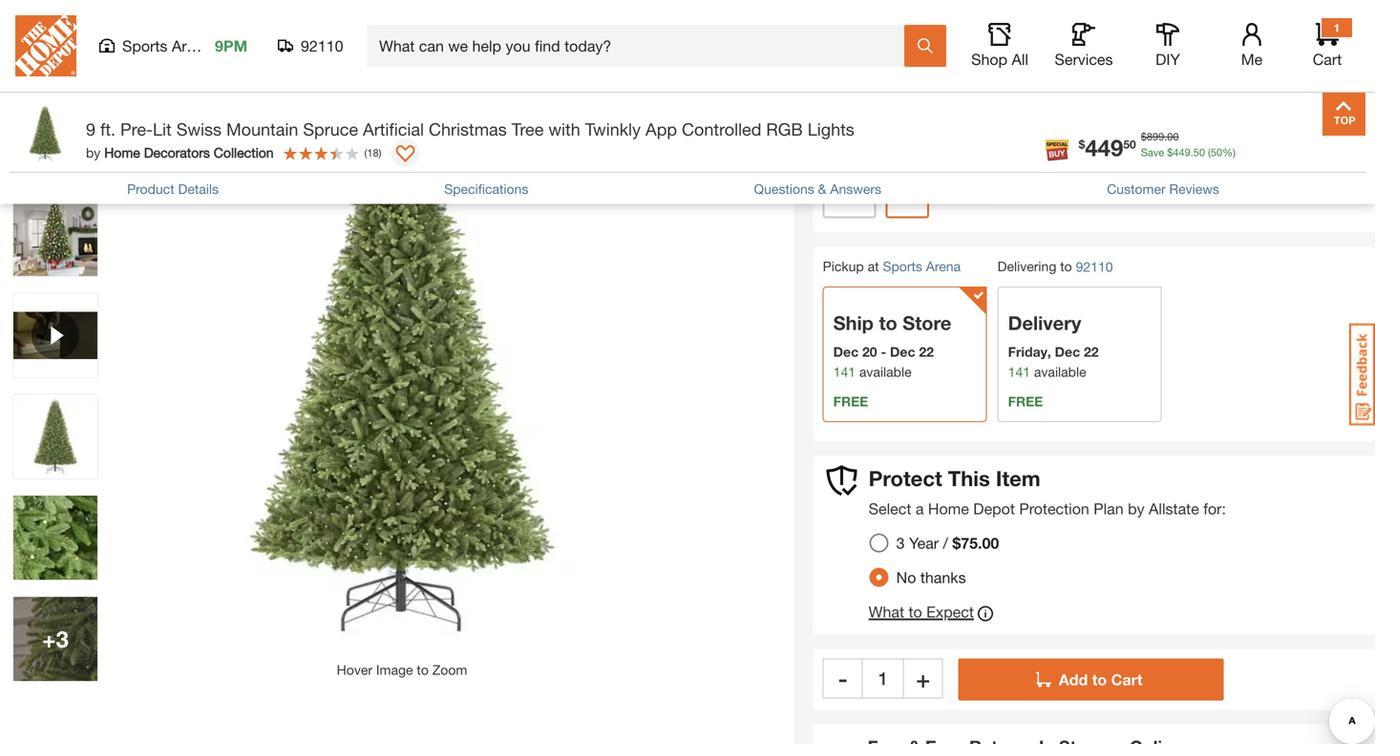Task type: vqa. For each thing, say whether or not it's contained in the screenshot.
Within
no



Task type: describe. For each thing, give the bounding box(es) containing it.
select
[[869, 499, 912, 518]]

pre- inside 9 ft. pre-lit swiss mountain spruce artificial christmas tree with twinkly app controlled rgb lights
[[53, 0, 96, 1]]

no
[[897, 568, 916, 586]]

to left zoom
[[417, 662, 429, 678]]

what
[[869, 603, 905, 621]]

to for add
[[1093, 670, 1107, 689]]

& for questions & answers (8)
[[215, 35, 223, 50]]

for
[[990, 42, 1008, 60]]

year
[[909, 534, 939, 552]]

(18)
[[101, 37, 120, 50]]

3 year / $75.00
[[897, 534, 999, 552]]

1 horizontal spatial lit
[[153, 119, 172, 139]]

home inside protect this item select a home depot protection plan by allstate for:
[[928, 499, 969, 518]]

92110 button
[[278, 36, 344, 55]]

50 inside the $ 449 50
[[1124, 137, 1136, 151]]

2 horizontal spatial 50
[[1211, 146, 1223, 159]]

store
[[903, 311, 952, 334]]

answers for questions & answers (8)
[[227, 35, 278, 50]]

( 18 )
[[364, 146, 382, 159]]

+ for +
[[916, 665, 930, 692]]

tree
[[1138, 19, 1164, 37]]

delivery
[[1008, 311, 1082, 334]]

1 vertical spatial tree
[[512, 119, 544, 139]]

questions & answers (8)
[[151, 35, 296, 50]]

all
[[1012, 50, 1029, 68]]

%)
[[1223, 146, 1236, 159]]

1 vertical spatial spruce
[[303, 119, 358, 139]]

home decorators collection pre lit christmas trees 22pg90214 40.2 image
[[13, 394, 97, 478]]

feedback link image
[[1350, 323, 1376, 426]]

stands
[[1168, 19, 1214, 37]]

7.5
[[835, 190, 853, 206]]

sports arena button
[[883, 258, 961, 274]]

view more details link
[[842, 88, 964, 106]]

1 horizontal spatial 9
[[86, 119, 96, 139]]

1 vertical spatial .
[[1191, 146, 1194, 159]]

with inside artificial swiss mountain spruce christmas tree stands 9-ft. tall pre-lit with 600 leds for a starry ambience 4,541 branch tips provide a lush, full appearance view more details
[[887, 42, 915, 60]]

92110 link
[[1076, 257, 1113, 277]]

(18) button
[[2, 27, 128, 58]]

diy
[[1156, 50, 1181, 68]]

me button
[[1222, 23, 1283, 69]]

save
[[1141, 146, 1165, 159]]

lush,
[[1033, 65, 1066, 83]]

22 inside delivery friday, dec 22 141 available
[[1084, 344, 1099, 359]]

available inside ship to store dec 20 - dec 22 141 available
[[860, 364, 912, 379]]

available inside delivery friday, dec 22 141 available
[[1034, 364, 1087, 379]]

controlled inside 9 ft. pre-lit swiss mountain spruce artificial christmas tree with twinkly app controlled rgb lights
[[135, 2, 240, 27]]

item
[[996, 465, 1041, 491]]

what to expect
[[869, 603, 974, 621]]

2 dec from the left
[[890, 344, 916, 359]]

lit
[[871, 42, 883, 60]]

home decorators collection pre lit christmas trees 22pg90214 a0.3 image
[[13, 496, 97, 580]]

& for questions & answers
[[818, 181, 827, 197]]

0 horizontal spatial home
[[104, 145, 140, 160]]

2 vertical spatial with
[[549, 119, 581, 139]]

tips
[[936, 65, 961, 83]]

00
[[1168, 130, 1179, 143]]

92110 inside button
[[301, 37, 343, 55]]

zoom
[[432, 662, 467, 678]]

christmas inside 9 ft. pre-lit swiss mountain spruce artificial christmas tree with twinkly app controlled rgb lights
[[457, 0, 560, 1]]

92110 inside delivering to 92110
[[1076, 259, 1113, 274]]

0 horizontal spatial arena
[[172, 37, 211, 55]]

delivering
[[998, 258, 1057, 274]]

image
[[376, 662, 413, 678]]

hover image to zoom
[[337, 662, 467, 678]]

questions & answers
[[754, 181, 882, 197]]

at
[[868, 258, 879, 274]]

141 inside delivery friday, dec 22 141 available
[[1008, 364, 1031, 379]]

1 vertical spatial mountain
[[226, 119, 298, 139]]

by inside protect this item select a home depot protection plan by allstate for:
[[1128, 499, 1145, 518]]

2 ( from the left
[[364, 146, 367, 159]]

leds
[[949, 42, 985, 60]]

to for what
[[909, 603, 922, 621]]

2 vertical spatial ft.
[[100, 119, 116, 139]]

1 horizontal spatial rgb
[[766, 119, 803, 139]]

(18) link
[[2, 27, 143, 58]]

shop all button
[[970, 23, 1031, 69]]

- inside button
[[839, 665, 848, 692]]

$75.00
[[953, 534, 999, 552]]

tall
[[1250, 19, 1270, 37]]

+ button
[[903, 658, 943, 699]]

0 horizontal spatial sports
[[122, 37, 168, 55]]

diy button
[[1138, 23, 1199, 69]]

depot
[[974, 499, 1015, 518]]

view
[[842, 88, 874, 106]]

pickup
[[823, 258, 864, 274]]

1 vertical spatial app
[[646, 119, 677, 139]]

reviews
[[1170, 181, 1220, 197]]

product details
[[127, 181, 219, 197]]

pickup at sports arena
[[823, 258, 961, 274]]

cart 1
[[1313, 21, 1342, 68]]

more
[[879, 88, 914, 106]]

2 vertical spatial christmas
[[429, 119, 507, 139]]

collection
[[214, 145, 274, 160]]

1 horizontal spatial 50
[[1194, 146, 1205, 159]]

20
[[863, 344, 877, 359]]

starry
[[1025, 42, 1063, 60]]

me
[[1242, 50, 1263, 68]]

for:
[[1204, 499, 1226, 518]]

0 vertical spatial 9 ft. pre-lit swiss mountain spruce artificial christmas tree with twinkly app controlled rgb lights
[[10, 0, 657, 27]]

the home depot logo image
[[15, 15, 76, 76]]

0 horizontal spatial by
[[86, 145, 101, 160]]

full
[[1070, 65, 1090, 83]]

ft. inside 9 ft. pre-lit swiss mountain spruce artificial christmas tree with twinkly app controlled rgb lights
[[27, 0, 47, 1]]

1 vertical spatial sports
[[883, 258, 923, 274]]

provide
[[966, 65, 1017, 83]]

9 inside "button"
[[897, 190, 905, 206]]

1 vertical spatial twinkly
[[585, 119, 641, 139]]

- button
[[823, 658, 863, 699]]

add
[[1059, 670, 1088, 689]]

hover image to zoom button
[[116, 87, 689, 680]]

display image
[[396, 145, 415, 164]]

0 horizontal spatial 449
[[1085, 134, 1124, 161]]

4,541
[[842, 65, 880, 83]]

2 vertical spatial swiss
[[176, 119, 222, 139]]

top button
[[1323, 93, 1366, 136]]

product image image
[[14, 102, 76, 164]]

questions for questions & answers
[[754, 181, 815, 197]]

plan
[[1094, 499, 1124, 518]]

protect
[[869, 465, 943, 491]]

to for delivering
[[1061, 258, 1072, 274]]

appearance
[[1094, 65, 1175, 83]]

ambience
[[1067, 42, 1134, 60]]

twinkly inside 9 ft. pre-lit swiss mountain spruce artificial christmas tree with twinkly app controlled rgb lights
[[10, 2, 83, 27]]

services button
[[1054, 23, 1115, 69]]

product
[[127, 181, 174, 197]]



Task type: locate. For each thing, give the bounding box(es) containing it.
0 vertical spatial 9
[[10, 0, 21, 1]]

home decorators collection pre lit christmas trees 22pg90214 64.0 image
[[13, 91, 97, 175]]

artificial swiss mountain spruce christmas tree stands 9-ft. tall pre-lit with 600 leds for a starry ambience 4,541 branch tips provide a lush, full appearance view more details
[[842, 19, 1270, 106]]

0 horizontal spatial answers
[[227, 35, 278, 50]]

spruce
[[1013, 19, 1060, 37]]

by right plan
[[1128, 499, 1145, 518]]

lights down view
[[808, 119, 855, 139]]

- right 20
[[881, 344, 887, 359]]

)
[[379, 146, 382, 159]]

$ 449 50
[[1079, 134, 1136, 161]]

9 right 7.5 ft in the right of the page
[[897, 190, 905, 206]]

1 ft from the left
[[857, 190, 865, 206]]

questions left 7.5
[[754, 181, 815, 197]]

141 inside ship to store dec 20 - dec 22 141 available
[[834, 364, 856, 379]]

by
[[86, 145, 101, 160], [1128, 499, 1145, 518]]

9-
[[1218, 19, 1233, 37]]

expect
[[927, 603, 974, 621]]

dec
[[834, 344, 859, 359], [890, 344, 916, 359], [1055, 344, 1080, 359]]

shop
[[972, 50, 1008, 68]]

1 vertical spatial lights
[[808, 119, 855, 139]]

+
[[42, 625, 56, 652], [916, 665, 930, 692]]

0 vertical spatial lights
[[297, 2, 359, 27]]

shop all
[[972, 50, 1029, 68]]

600
[[919, 42, 945, 60]]

tree inside 9 ft. pre-lit swiss mountain spruce artificial christmas tree with twinkly app controlled rgb lights
[[566, 0, 608, 1]]

1 horizontal spatial free
[[1008, 393, 1043, 409]]

0 horizontal spatial cart
[[1112, 670, 1143, 689]]

to inside delivering to 92110
[[1061, 258, 1072, 274]]

0 horizontal spatial lights
[[297, 2, 359, 27]]

services
[[1055, 50, 1113, 68]]

home up "3 year / $75.00"
[[928, 499, 969, 518]]

to for ship
[[879, 311, 898, 334]]

1 vertical spatial swiss
[[901, 19, 941, 37]]

delivery friday, dec 22 141 available
[[1008, 311, 1099, 379]]

0 vertical spatial tree
[[566, 0, 608, 1]]

3 dec from the left
[[1055, 344, 1080, 359]]

9 right product image
[[86, 119, 96, 139]]

$ up save
[[1141, 130, 1147, 143]]

1 horizontal spatial $
[[1141, 130, 1147, 143]]

cart inside button
[[1112, 670, 1143, 689]]

2 ft from the left
[[909, 190, 918, 206]]

0 horizontal spatial app
[[89, 2, 129, 27]]

ft inside button
[[857, 190, 865, 206]]

$ for 899
[[1141, 130, 1147, 143]]

app
[[89, 2, 129, 27], [646, 119, 677, 139]]

9 ft. pre-lit swiss mountain spruce artificial christmas tree with twinkly app controlled rgb lights up specifications in the left of the page
[[86, 119, 855, 139]]

1 horizontal spatial -
[[881, 344, 887, 359]]

92110
[[301, 37, 343, 55], [1076, 259, 1113, 274]]

141 down ship
[[834, 364, 856, 379]]

0 horizontal spatial available
[[860, 364, 912, 379]]

0 vertical spatial .
[[1165, 130, 1168, 143]]

cart down 1
[[1313, 50, 1342, 68]]

1
[[1334, 21, 1340, 34]]

9pm
[[215, 37, 247, 55]]

option group
[[862, 526, 1015, 594]]

1 horizontal spatial app
[[646, 119, 677, 139]]

sports arena 9pm
[[122, 37, 247, 55]]

friday,
[[1008, 344, 1051, 359]]

$ for 449
[[1079, 137, 1085, 151]]

0 vertical spatial by
[[86, 145, 101, 160]]

(8)
[[282, 35, 296, 50]]

1 free from the left
[[834, 393, 869, 409]]

a inside protect this item select a home depot protection plan by allstate for:
[[916, 499, 924, 518]]

swiss up by home decorators collection
[[176, 119, 222, 139]]

ft. left tall
[[1233, 19, 1246, 37]]

spruce
[[291, 0, 363, 1], [303, 119, 358, 139]]

by right product image
[[86, 145, 101, 160]]

a right 'select'
[[916, 499, 924, 518]]

0 horizontal spatial 9
[[10, 0, 21, 1]]

ft. right home decorators collection pre lit christmas trees 22pg90214 64.0 image
[[100, 119, 116, 139]]

pre- up the decorators
[[120, 119, 153, 139]]

1 horizontal spatial (
[[1208, 146, 1211, 159]]

pre- up 4,541
[[842, 42, 871, 60]]

sports right at
[[883, 258, 923, 274]]

free for friday,
[[1008, 393, 1043, 409]]

lit up (18)
[[96, 0, 121, 1]]

1 horizontal spatial &
[[818, 181, 827, 197]]

arena left 9pm
[[172, 37, 211, 55]]

what to expect button
[[869, 602, 993, 625]]

twinkly up "3.5 stars" image
[[10, 2, 83, 27]]

lit up the decorators
[[153, 119, 172, 139]]

details down by home decorators collection
[[178, 181, 219, 197]]

0 horizontal spatial 92110
[[301, 37, 343, 55]]

sports right (18)
[[122, 37, 168, 55]]

twinkly down what can we help you find today? search box
[[585, 119, 641, 139]]

0 horizontal spatial details
[[178, 181, 219, 197]]

7.5 ft button
[[823, 179, 876, 218]]

& left (8) at the left of the page
[[215, 35, 223, 50]]

mountain
[[945, 19, 1009, 37]]

artificial
[[368, 0, 451, 1], [842, 19, 897, 37], [363, 119, 424, 139]]

/
[[943, 534, 948, 552]]

2 available from the left
[[1034, 364, 1087, 379]]

3 inside option group
[[897, 534, 905, 552]]

0 horizontal spatial tree
[[512, 119, 544, 139]]

swiss inside artificial swiss mountain spruce christmas tree stands 9-ft. tall pre-lit with 600 leds for a starry ambience 4,541 branch tips provide a lush, full appearance view more details
[[901, 19, 941, 37]]

$ down "full"
[[1079, 137, 1085, 151]]

free down 20
[[834, 393, 869, 409]]

0 horizontal spatial .
[[1165, 130, 1168, 143]]

0 horizontal spatial controlled
[[135, 2, 240, 27]]

sports
[[122, 37, 168, 55], [883, 258, 923, 274]]

1 available from the left
[[860, 364, 912, 379]]

+ for + 3
[[42, 625, 56, 652]]

rgb up questions & answers
[[766, 119, 803, 139]]

1 horizontal spatial +
[[916, 665, 930, 692]]

0 horizontal spatial 141
[[834, 364, 856, 379]]

3.5 stars image
[[10, 35, 94, 50]]

rgb inside 9 ft. pre-lit swiss mountain spruce artificial christmas tree with twinkly app controlled rgb lights
[[246, 2, 292, 27]]

2 horizontal spatial pre-
[[842, 42, 871, 60]]

cart right 'add'
[[1112, 670, 1143, 689]]

a right the for
[[1012, 42, 1021, 60]]

branch
[[885, 65, 932, 83]]

0 vertical spatial twinkly
[[10, 2, 83, 27]]

swiss
[[127, 0, 185, 1], [901, 19, 941, 37], [176, 119, 222, 139]]

0 vertical spatial details
[[918, 88, 964, 106]]

ft. up "3.5 stars" image
[[27, 0, 47, 1]]

- left + button
[[839, 665, 848, 692]]

delivering to 92110
[[998, 258, 1113, 274]]

9
[[10, 0, 21, 1], [86, 119, 96, 139], [897, 190, 905, 206]]

available down 20
[[860, 364, 912, 379]]

home decorators collection pre lit christmas trees 22pg90214 e1.1 image
[[13, 192, 97, 276]]

1 vertical spatial home
[[928, 499, 969, 518]]

2 vertical spatial a
[[916, 499, 924, 518]]

app inside 9 ft. pre-lit swiss mountain spruce artificial christmas tree with twinkly app controlled rgb lights
[[89, 2, 129, 27]]

$ 899 . 00 save $ 449 . 50 ( 50 %)
[[1141, 130, 1236, 159]]

artificial inside 9 ft. pre-lit swiss mountain spruce artificial christmas tree with twinkly app controlled rgb lights
[[368, 0, 451, 1]]

mountain up collection
[[226, 119, 298, 139]]

ft for 9 ft
[[909, 190, 918, 206]]

ft
[[857, 190, 865, 206], [909, 190, 918, 206]]

option group containing 3 year /
[[862, 526, 1015, 594]]

1 vertical spatial 9 ft. pre-lit swiss mountain spruce artificial christmas tree with twinkly app controlled rgb lights
[[86, 119, 855, 139]]

+ inside button
[[916, 665, 930, 692]]

hover
[[337, 662, 373, 678]]

add to cart
[[1059, 670, 1143, 689]]

questions
[[151, 35, 211, 50], [754, 181, 815, 197]]

1 horizontal spatial 141
[[1008, 364, 1031, 379]]

0 vertical spatial questions
[[151, 35, 211, 50]]

1 horizontal spatial ft
[[909, 190, 918, 206]]

2 horizontal spatial dec
[[1055, 344, 1080, 359]]

0 horizontal spatial 22
[[919, 344, 934, 359]]

home up product
[[104, 145, 140, 160]]

allstate
[[1149, 499, 1200, 518]]

1 vertical spatial controlled
[[682, 119, 762, 139]]

ft inside "button"
[[909, 190, 918, 206]]

50 left save
[[1124, 137, 1136, 151]]

answers for questions & answers
[[830, 181, 882, 197]]

1 horizontal spatial details
[[918, 88, 964, 106]]

to inside ship to store dec 20 - dec 22 141 available
[[879, 311, 898, 334]]

22 down the store
[[919, 344, 934, 359]]

92110 right delivering
[[1076, 259, 1113, 274]]

1 horizontal spatial tree
[[566, 0, 608, 1]]

mountain up questions & answers (8)
[[191, 0, 285, 1]]

0 vertical spatial pre-
[[53, 0, 96, 1]]

this
[[948, 465, 990, 491]]

christmas inside artificial swiss mountain spruce christmas tree stands 9-ft. tall pre-lit with 600 leds for a starry ambience 4,541 branch tips provide a lush, full appearance view more details
[[1064, 19, 1133, 37]]

0 vertical spatial mountain
[[191, 0, 285, 1]]

0 vertical spatial arena
[[172, 37, 211, 55]]

artificial inside artificial swiss mountain spruce christmas tree stands 9-ft. tall pre-lit with 600 leds for a starry ambience 4,541 branch tips provide a lush, full appearance view more details
[[842, 19, 897, 37]]

specifications
[[444, 181, 529, 197]]

1 horizontal spatial dec
[[890, 344, 916, 359]]

dec right 20
[[890, 344, 916, 359]]

+ 3
[[42, 625, 69, 652]]

1 horizontal spatial controlled
[[682, 119, 762, 139]]

22 right the friday,
[[1084, 344, 1099, 359]]

available
[[860, 364, 912, 379], [1034, 364, 1087, 379]]

specifications button
[[444, 179, 529, 199], [444, 179, 529, 199]]

ft right 7.5
[[857, 190, 865, 206]]

9 inside 9 ft. pre-lit swiss mountain spruce artificial christmas tree with twinkly app controlled rgb lights
[[10, 0, 21, 1]]

449 down 00
[[1173, 146, 1191, 159]]

1 vertical spatial arena
[[926, 258, 961, 274]]

1 horizontal spatial 3
[[897, 534, 905, 552]]

lit inside 9 ft. pre-lit swiss mountain spruce artificial christmas tree with twinkly app controlled rgb lights
[[96, 0, 121, 1]]

lights
[[297, 2, 359, 27], [808, 119, 855, 139]]

449 inside the "$ 899 . 00 save $ 449 . 50 ( 50 %)"
[[1173, 146, 1191, 159]]

swiss up the "sports arena 9pm"
[[127, 0, 185, 1]]

a
[[1012, 42, 1021, 60], [1021, 65, 1029, 83], [916, 499, 924, 518]]

arena
[[172, 37, 211, 55], [926, 258, 961, 274]]

tree up specifications in the left of the page
[[512, 119, 544, 139]]

lights up the 92110 button
[[297, 2, 359, 27]]

2 vertical spatial pre-
[[120, 119, 153, 139]]

lit
[[96, 0, 121, 1], [153, 119, 172, 139]]

( left )
[[364, 146, 367, 159]]

questions left 9pm
[[151, 35, 211, 50]]

details inside artificial swiss mountain spruce christmas tree stands 9-ft. tall pre-lit with 600 leds for a starry ambience 4,541 branch tips provide a lush, full appearance view more details
[[918, 88, 964, 106]]

0 vertical spatial cart
[[1313, 50, 1342, 68]]

3
[[897, 534, 905, 552], [56, 625, 69, 652]]

1 vertical spatial artificial
[[842, 19, 897, 37]]

1 vertical spatial lit
[[153, 119, 172, 139]]

1 horizontal spatial answers
[[830, 181, 882, 197]]

1 141 from the left
[[834, 364, 856, 379]]

lights inside 9 ft. pre-lit swiss mountain spruce artificial christmas tree with twinkly app controlled rgb lights
[[297, 2, 359, 27]]

1 vertical spatial christmas
[[1064, 19, 1133, 37]]

. up customer reviews
[[1165, 130, 1168, 143]]

1 vertical spatial answers
[[830, 181, 882, 197]]

pre- up (18) link
[[53, 0, 96, 1]]

0 vertical spatial 92110
[[301, 37, 343, 55]]

2 horizontal spatial $
[[1167, 146, 1173, 159]]

50
[[1124, 137, 1136, 151], [1194, 146, 1205, 159], [1211, 146, 1223, 159]]

tree up what can we help you find today? search box
[[566, 0, 608, 1]]

1 ( from the left
[[1208, 146, 1211, 159]]

6329914715112 image
[[13, 293, 97, 377]]

None field
[[863, 658, 903, 699]]

twinkly
[[10, 2, 83, 27], [585, 119, 641, 139]]

ft for 7.5 ft
[[857, 190, 865, 206]]

22
[[919, 344, 934, 359], [1084, 344, 1099, 359]]

9 ft. pre-lit swiss mountain spruce artificial christmas tree with twinkly app controlled rgb lights up the 92110 button
[[10, 0, 657, 27]]

spruce down the 92110 button
[[303, 119, 358, 139]]

ft. inside artificial swiss mountain spruce christmas tree stands 9-ft. tall pre-lit with 600 leds for a starry ambience 4,541 branch tips provide a lush, full appearance view more details
[[1233, 19, 1246, 37]]

0 vertical spatial app
[[89, 2, 129, 27]]

0 horizontal spatial $
[[1079, 137, 1085, 151]]

to left 92110 link
[[1061, 258, 1072, 274]]

dec down delivery
[[1055, 344, 1080, 359]]

questions & answers button
[[754, 179, 882, 199], [754, 179, 882, 199]]

9 ft button
[[886, 179, 929, 218]]

pre- inside artificial swiss mountain spruce christmas tree stands 9-ft. tall pre-lit with 600 leds for a starry ambience 4,541 branch tips provide a lush, full appearance view more details
[[842, 42, 871, 60]]

answers left 9 ft
[[830, 181, 882, 197]]

free for to
[[834, 393, 869, 409]]

customer
[[1107, 181, 1166, 197]]

1 vertical spatial with
[[887, 42, 915, 60]]

$ down 00
[[1167, 146, 1173, 159]]

$
[[1141, 130, 1147, 143], [1079, 137, 1085, 151], [1167, 146, 1173, 159]]

arena up the store
[[926, 258, 961, 274]]

customer reviews
[[1107, 181, 1220, 197]]

2 vertical spatial artificial
[[363, 119, 424, 139]]

spruce up the 92110 button
[[291, 0, 363, 1]]

0 horizontal spatial pre-
[[53, 0, 96, 1]]

free
[[834, 393, 869, 409], [1008, 393, 1043, 409]]

available down the friday,
[[1034, 364, 1087, 379]]

app up (18)
[[89, 2, 129, 27]]

0 horizontal spatial 3
[[56, 625, 69, 652]]

swiss inside 9 ft. pre-lit swiss mountain spruce artificial christmas tree with twinkly app controlled rgb lights
[[127, 0, 185, 1]]

app down what can we help you find today? search box
[[646, 119, 677, 139]]

with
[[614, 0, 657, 1], [887, 42, 915, 60], [549, 119, 581, 139]]

2 22 from the left
[[1084, 344, 1099, 359]]

1 vertical spatial 3
[[56, 625, 69, 652]]

2 horizontal spatial ft.
[[1233, 19, 1246, 37]]

& left 7.5
[[818, 181, 827, 197]]

1 horizontal spatial questions
[[754, 181, 815, 197]]

1 vertical spatial &
[[818, 181, 827, 197]]

1 vertical spatial 9
[[86, 119, 96, 139]]

2 free from the left
[[1008, 393, 1043, 409]]

. up reviews
[[1191, 146, 1194, 159]]

thanks
[[921, 568, 966, 586]]

449 left save
[[1085, 134, 1124, 161]]

1 horizontal spatial 22
[[1084, 344, 1099, 359]]

1 vertical spatial cart
[[1112, 670, 1143, 689]]

free down the friday,
[[1008, 393, 1043, 409]]

2 horizontal spatial with
[[887, 42, 915, 60]]

92110 right (8) at the left of the page
[[301, 37, 343, 55]]

0 horizontal spatial ft
[[857, 190, 865, 206]]

to right what
[[909, 603, 922, 621]]

What can we help you find today? search field
[[379, 26, 904, 66]]

dec inside delivery friday, dec 22 141 available
[[1055, 344, 1080, 359]]

questions for questions & answers (8)
[[151, 35, 211, 50]]

1 horizontal spatial with
[[614, 0, 657, 1]]

1 vertical spatial by
[[1128, 499, 1145, 518]]

spruce inside 9 ft. pre-lit swiss mountain spruce artificial christmas tree with twinkly app controlled rgb lights
[[291, 0, 363, 1]]

controlled
[[135, 2, 240, 27], [682, 119, 762, 139]]

0 vertical spatial a
[[1012, 42, 1021, 60]]

0 horizontal spatial questions
[[151, 35, 211, 50]]

1 vertical spatial details
[[178, 181, 219, 197]]

0 vertical spatial swiss
[[127, 0, 185, 1]]

rgb up (8) at the left of the page
[[246, 2, 292, 27]]

1 dec from the left
[[834, 344, 859, 359]]

0 vertical spatial answers
[[227, 35, 278, 50]]

$ inside the $ 449 50
[[1079, 137, 1085, 151]]

0 vertical spatial +
[[42, 625, 56, 652]]

swiss up the 600
[[901, 19, 941, 37]]

by home decorators collection
[[86, 145, 274, 160]]

a left lush,
[[1021, 65, 1029, 83]]

protect this item select a home depot protection plan by allstate for:
[[869, 465, 1226, 518]]

141 down the friday,
[[1008, 364, 1031, 379]]

1 vertical spatial 92110
[[1076, 259, 1113, 274]]

dec left 20
[[834, 344, 859, 359]]

899
[[1147, 130, 1165, 143]]

9 ft
[[897, 190, 918, 206]]

( inside the "$ 899 . 00 save $ 449 . 50 ( 50 %)"
[[1208, 146, 1211, 159]]

to right 'add'
[[1093, 670, 1107, 689]]

- inside ship to store dec 20 - dec 22 141 available
[[881, 344, 887, 359]]

0 horizontal spatial with
[[549, 119, 581, 139]]

0 horizontal spatial free
[[834, 393, 869, 409]]

ft right 7.5 ft in the right of the page
[[909, 190, 918, 206]]

&
[[215, 35, 223, 50], [818, 181, 827, 197]]

answers left (8) at the left of the page
[[227, 35, 278, 50]]

to right ship
[[879, 311, 898, 334]]

1 horizontal spatial pre-
[[120, 119, 153, 139]]

1 horizontal spatial arena
[[926, 258, 961, 274]]

22 inside ship to store dec 20 - dec 22 141 available
[[919, 344, 934, 359]]

( left "%)"
[[1208, 146, 1211, 159]]

50 left "%)"
[[1194, 146, 1205, 159]]

0 horizontal spatial ft.
[[27, 0, 47, 1]]

0 vertical spatial ft.
[[27, 0, 47, 1]]

50 up reviews
[[1211, 146, 1223, 159]]

1 horizontal spatial sports
[[883, 258, 923, 274]]

1 vertical spatial a
[[1021, 65, 1029, 83]]

home decorators collection pre lit christmas trees 22pg90214 1d.4 image
[[13, 597, 97, 681]]

protection
[[1020, 499, 1090, 518]]

9 up the home depot logo
[[10, 0, 21, 1]]

details down tips
[[918, 88, 964, 106]]

1 22 from the left
[[919, 344, 934, 359]]

2 141 from the left
[[1008, 364, 1031, 379]]

0 vertical spatial -
[[881, 344, 887, 359]]

1 vertical spatial questions
[[754, 181, 815, 197]]



